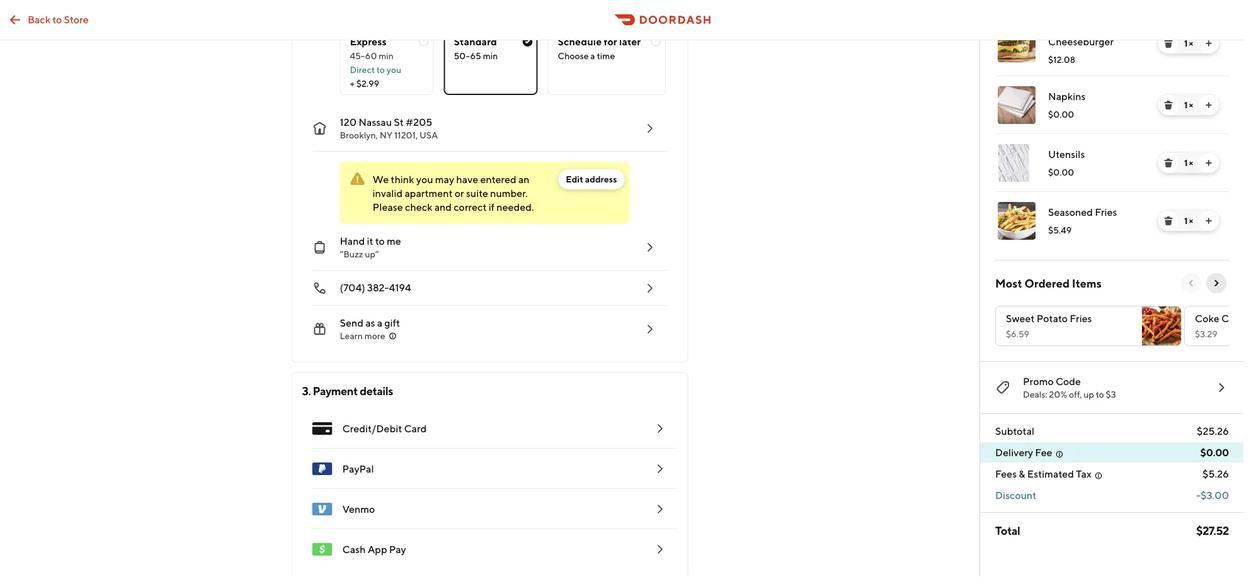 Task type: describe. For each thing, give the bounding box(es) containing it.
-
[[1197, 490, 1201, 502]]

min inside 45–60 min direct to you + $2.99
[[379, 51, 394, 61]]

45–60 min direct to you + $2.99
[[350, 51, 402, 89]]

#205
[[406, 116, 433, 128]]

× for utensils
[[1190, 158, 1194, 168]]

details
[[360, 384, 393, 398]]

to inside button
[[53, 13, 62, 25]]

previous button of carousel image
[[1187, 279, 1197, 289]]

total
[[996, 524, 1021, 538]]

items
[[1072, 277, 1102, 290]]

1 × for double cheeseburger
[[1185, 38, 1194, 49]]

add one to cart image for seasoned fries
[[1204, 216, 1214, 226]]

list containing double cheeseburger
[[986, 0, 1229, 250]]

add one to cart image for utensils
[[1204, 158, 1214, 168]]

11201,
[[394, 130, 418, 141]]

hand it to me "buzz up"
[[340, 235, 401, 260]]

needed.
[[497, 201, 534, 213]]

remove item from cart image
[[1164, 100, 1174, 110]]

may
[[435, 174, 454, 186]]

menu containing credit/debit card
[[302, 409, 678, 570]]

tax
[[1076, 469, 1092, 481]]

you inside we think you may have entered an invalid apartment or suite number. please check and correct if needed.
[[416, 174, 433, 186]]

1 for seasoned fries
[[1185, 216, 1188, 226]]

remove item from cart image for fries
[[1164, 216, 1174, 226]]

delivery
[[996, 447, 1034, 459]]

cash
[[342, 544, 366, 556]]

45–60
[[350, 51, 377, 61]]

$3.00
[[1201, 490, 1229, 502]]

promo code deals: 20% off, up to $3
[[1023, 376, 1117, 400]]

$0.00 for napkins
[[1049, 109, 1075, 120]]

entered
[[480, 174, 517, 186]]

double
[[1049, 22, 1082, 34]]

sweet potato fries $6.59
[[1006, 313, 1092, 340]]

back to store button
[[0, 7, 96, 32]]

add new payment method image for credit/debit card
[[653, 422, 668, 437]]

if
[[489, 201, 495, 213]]

double cheeseburger image
[[998, 25, 1036, 62]]

edit address button
[[559, 170, 625, 190]]

direct
[[350, 65, 375, 75]]

fee
[[1036, 447, 1053, 459]]

$25.26
[[1197, 426, 1229, 438]]

1 horizontal spatial min
[[483, 51, 498, 61]]

most
[[996, 277, 1023, 290]]

deals:
[[1023, 390, 1048, 400]]

1 × for napkins
[[1185, 100, 1194, 110]]

for
[[604, 36, 617, 48]]

$27.52
[[1197, 524, 1229, 538]]

check
[[405, 201, 433, 213]]

3. payment
[[302, 384, 358, 398]]

× for double cheeseburger
[[1190, 38, 1194, 49]]

edit
[[566, 174, 583, 185]]

2 horizontal spatial min
[[651, 7, 668, 19]]

nassau
[[359, 116, 392, 128]]

$12.08
[[1049, 55, 1076, 65]]

we think you may have entered an invalid apartment or suite number. please check and correct if needed.
[[373, 174, 534, 213]]

st
[[394, 116, 404, 128]]

0 horizontal spatial 50–65
[[454, 51, 481, 61]]

app
[[368, 544, 387, 556]]

brooklyn,
[[340, 130, 378, 141]]

or
[[455, 187, 464, 199]]

utensils image
[[998, 144, 1036, 182]]

an
[[519, 174, 530, 186]]

edit address
[[566, 174, 617, 185]]

me
[[387, 235, 401, 247]]

ordered
[[1025, 277, 1070, 290]]

cash app pay
[[342, 544, 406, 556]]

$5.49
[[1049, 225, 1072, 236]]

$6.59
[[1006, 329, 1030, 340]]

$5.26
[[1203, 469, 1229, 481]]

promo
[[1023, 376, 1054, 388]]

card
[[404, 423, 427, 435]]

store
[[64, 13, 89, 25]]

to inside 45–60 min direct to you + $2.99
[[377, 65, 385, 75]]

none radio inside option group
[[444, 30, 538, 95]]

we think you may have entered an invalid apartment or suite number. please check and correct if needed. status
[[340, 162, 630, 224]]

credit/debit
[[342, 423, 402, 435]]

and
[[435, 201, 452, 213]]

number.
[[490, 187, 528, 199]]

fees
[[996, 469, 1017, 481]]

&
[[1019, 469, 1026, 481]]

schedule for later
[[558, 36, 641, 48]]

paypal
[[342, 463, 374, 475]]

coke can $3.29
[[1195, 313, 1241, 340]]

hand
[[340, 235, 365, 247]]

seasoned fries
[[1049, 206, 1118, 218]]

learn more button
[[340, 330, 398, 343]]

please
[[373, 201, 403, 213]]

utensils
[[1049, 148, 1085, 160]]



Task type: vqa. For each thing, say whether or not it's contained in the screenshot.
Open now
no



Task type: locate. For each thing, give the bounding box(es) containing it.
1 1 × from the top
[[1185, 38, 1194, 49]]

off,
[[1069, 390, 1082, 400]]

discount
[[996, 490, 1037, 502]]

1 add new payment method image from the top
[[653, 502, 668, 517]]

2 × from the top
[[1190, 100, 1194, 110]]

menu
[[302, 409, 678, 570]]

1 vertical spatial remove item from cart image
[[1164, 158, 1174, 168]]

1 for utensils
[[1185, 158, 1188, 168]]

2 remove item from cart image from the top
[[1164, 158, 1174, 168]]

most ordered items
[[996, 277, 1102, 290]]

None radio
[[444, 30, 538, 95]]

4 × from the top
[[1190, 216, 1194, 226]]

1 horizontal spatial a
[[591, 51, 595, 61]]

later
[[619, 36, 641, 48]]

2 vertical spatial $0.00
[[1201, 447, 1229, 459]]

list
[[986, 0, 1229, 250]]

$0.00 for delivery
[[1201, 447, 1229, 459]]

1 vertical spatial add one to cart image
[[1204, 158, 1214, 168]]

option group
[[340, 20, 668, 95]]

2 vertical spatial add one to cart image
[[1204, 216, 1214, 226]]

code
[[1056, 376, 1081, 388]]

1 × from the top
[[1190, 38, 1194, 49]]

up"
[[365, 249, 379, 260]]

× for seasoned fries
[[1190, 216, 1194, 226]]

1 vertical spatial a
[[377, 317, 383, 329]]

1 vertical spatial 50–65
[[454, 51, 481, 61]]

fries right the seasoned
[[1095, 206, 1118, 218]]

2 vertical spatial remove item from cart image
[[1164, 216, 1174, 226]]

1 vertical spatial add new payment method image
[[653, 462, 668, 477]]

× for napkins
[[1190, 100, 1194, 110]]

2 add new payment method image from the top
[[653, 462, 668, 477]]

as
[[366, 317, 375, 329]]

ny
[[380, 130, 393, 141]]

1 vertical spatial fries
[[1070, 313, 1092, 325]]

min
[[651, 7, 668, 19], [379, 51, 394, 61], [483, 51, 498, 61]]

invalid
[[373, 187, 403, 199]]

1 vertical spatial add new payment method image
[[653, 543, 668, 558]]

express
[[350, 36, 387, 48]]

1 × for seasoned fries
[[1185, 216, 1194, 226]]

1 horizontal spatial 50–65
[[617, 7, 649, 19]]

1 for napkins
[[1185, 100, 1188, 110]]

fries inside sweet potato fries $6.59
[[1070, 313, 1092, 325]]

$0.00
[[1049, 109, 1075, 120], [1049, 167, 1075, 178], [1201, 447, 1229, 459]]

next button of carousel image
[[1212, 279, 1222, 289]]

remove item from cart image for cheeseburger
[[1164, 38, 1174, 49]]

1 vertical spatial 50–65 min
[[454, 51, 498, 61]]

to right back
[[53, 13, 62, 25]]

a
[[591, 51, 595, 61], [377, 317, 383, 329]]

to left $3
[[1096, 390, 1105, 400]]

1 remove item from cart image from the top
[[1164, 38, 1174, 49]]

back
[[28, 13, 51, 25]]

you inside 45–60 min direct to you + $2.99
[[387, 65, 402, 75]]

(704) 382-4194
[[340, 282, 411, 294]]

coke
[[1195, 313, 1220, 325]]

120
[[340, 116, 357, 128]]

1 add new payment method image from the top
[[653, 422, 668, 437]]

to
[[53, 13, 62, 25], [377, 65, 385, 75], [375, 235, 385, 247], [1096, 390, 1105, 400]]

2 add new payment method image from the top
[[653, 543, 668, 558]]

50–65 min
[[617, 7, 668, 19], [454, 51, 498, 61]]

None radio
[[340, 30, 434, 95], [548, 30, 666, 95], [340, 30, 434, 95], [548, 30, 666, 95]]

seasoned fries image
[[998, 202, 1036, 240]]

2 add one to cart image from the top
[[1204, 158, 1214, 168]]

50–65 up later in the top of the page
[[617, 7, 649, 19]]

learn
[[340, 331, 363, 342]]

to right it
[[375, 235, 385, 247]]

1 ×
[[1185, 38, 1194, 49], [1185, 100, 1194, 110], [1185, 158, 1194, 168], [1185, 216, 1194, 226]]

50–65 min up later in the top of the page
[[617, 7, 668, 19]]

to inside hand it to me "buzz up"
[[375, 235, 385, 247]]

to right direct
[[377, 65, 385, 75]]

1 horizontal spatial fries
[[1095, 206, 1118, 218]]

2 1 from the top
[[1185, 100, 1188, 110]]

0 vertical spatial add one to cart image
[[1204, 100, 1214, 110]]

schedule
[[558, 36, 602, 48]]

3 1 × from the top
[[1185, 158, 1194, 168]]

a right as
[[377, 317, 383, 329]]

add one to cart image
[[1204, 38, 1214, 49]]

correct
[[454, 201, 487, 213]]

sweet
[[1006, 313, 1035, 325]]

1 for double cheeseburger
[[1185, 38, 1188, 49]]

0 horizontal spatial min
[[379, 51, 394, 61]]

0 vertical spatial you
[[387, 65, 402, 75]]

send
[[340, 317, 364, 329]]

$2.99
[[356, 78, 379, 89]]

add new payment method image
[[653, 502, 668, 517], [653, 543, 668, 558]]

0 horizontal spatial you
[[387, 65, 402, 75]]

add new payment method image for venmo
[[653, 502, 668, 517]]

fries
[[1095, 206, 1118, 218], [1070, 313, 1092, 325]]

a inside option group
[[591, 51, 595, 61]]

3 1 from the top
[[1185, 158, 1188, 168]]

1 add one to cart image from the top
[[1204, 100, 1214, 110]]

$0.00 for utensils
[[1049, 167, 1075, 178]]

1 horizontal spatial you
[[416, 174, 433, 186]]

up
[[1084, 390, 1095, 400]]

$0.00 down napkins
[[1049, 109, 1075, 120]]

0 vertical spatial a
[[591, 51, 595, 61]]

0 vertical spatial $0.00
[[1049, 109, 1075, 120]]

add new payment method image for cash app pay
[[653, 543, 668, 558]]

$3
[[1106, 390, 1117, 400]]

double cheeseburger
[[1049, 22, 1114, 48]]

credit/debit card
[[342, 423, 427, 435]]

add new payment method image
[[653, 422, 668, 437], [653, 462, 668, 477]]

you up the apartment
[[416, 174, 433, 186]]

time
[[597, 51, 615, 61]]

you right direct
[[387, 65, 402, 75]]

seasoned
[[1049, 206, 1093, 218]]

subtotal
[[996, 426, 1035, 438]]

0 vertical spatial 50–65 min
[[617, 7, 668, 19]]

0 horizontal spatial 50–65 min
[[454, 51, 498, 61]]

3 × from the top
[[1190, 158, 1194, 168]]

-$3.00
[[1197, 490, 1229, 502]]

remove item from cart image
[[1164, 38, 1174, 49], [1164, 158, 1174, 168], [1164, 216, 1174, 226]]

to inside promo code deals: 20% off, up to $3
[[1096, 390, 1105, 400]]

"buzz
[[340, 249, 363, 260]]

choose a time
[[558, 51, 615, 61]]

cheeseburger
[[1049, 36, 1114, 48]]

send as a gift
[[340, 317, 400, 329]]

choose
[[558, 51, 589, 61]]

0 vertical spatial add new payment method image
[[653, 502, 668, 517]]

address
[[585, 174, 617, 185]]

4 1 from the top
[[1185, 216, 1188, 226]]

venmo
[[342, 504, 375, 516]]

1 1 from the top
[[1185, 38, 1188, 49]]

+
[[350, 78, 355, 89]]

suite
[[466, 187, 488, 199]]

3 add one to cart image from the top
[[1204, 216, 1214, 226]]

$3.29
[[1195, 329, 1218, 340]]

1
[[1185, 38, 1188, 49], [1185, 100, 1188, 110], [1185, 158, 1188, 168], [1185, 216, 1188, 226]]

3. payment details
[[302, 384, 393, 398]]

0 vertical spatial add new payment method image
[[653, 422, 668, 437]]

0 vertical spatial remove item from cart image
[[1164, 38, 1174, 49]]

$0.00 down the utensils
[[1049, 167, 1075, 178]]

fries inside list
[[1095, 206, 1118, 218]]

back to store
[[28, 13, 89, 25]]

50–65
[[617, 7, 649, 19], [454, 51, 481, 61]]

$0.00 up $5.26
[[1201, 447, 1229, 459]]

(704) 382-4194 button
[[302, 271, 668, 306]]

20%
[[1050, 390, 1068, 400]]

fries right 'potato'
[[1070, 313, 1092, 325]]

4194
[[389, 282, 411, 294]]

show menu image
[[312, 419, 332, 439]]

have
[[456, 174, 478, 186]]

50–65 down standard
[[454, 51, 481, 61]]

1 horizontal spatial 50–65 min
[[617, 7, 668, 19]]

0 vertical spatial fries
[[1095, 206, 1118, 218]]

add new payment method image for paypal
[[653, 462, 668, 477]]

3 remove item from cart image from the top
[[1164, 216, 1174, 226]]

2 1 × from the top
[[1185, 100, 1194, 110]]

1 × for utensils
[[1185, 158, 1194, 168]]

estimated
[[1028, 469, 1074, 481]]

add one to cart image
[[1204, 100, 1214, 110], [1204, 158, 1214, 168], [1204, 216, 1214, 226]]

napkins
[[1049, 90, 1086, 102]]

usa
[[420, 130, 438, 141]]

(704)
[[340, 282, 365, 294]]

apartment
[[405, 187, 453, 199]]

1 vertical spatial $0.00
[[1049, 167, 1075, 178]]

option group containing express
[[340, 20, 668, 95]]

1 vertical spatial you
[[416, 174, 433, 186]]

0 horizontal spatial a
[[377, 317, 383, 329]]

potato
[[1037, 313, 1068, 325]]

4 1 × from the top
[[1185, 216, 1194, 226]]

pay
[[389, 544, 406, 556]]

gift
[[385, 317, 400, 329]]

a left time
[[591, 51, 595, 61]]

napkins image
[[998, 86, 1036, 124]]

fees & estimated
[[996, 469, 1074, 481]]

50–65 min down standard
[[454, 51, 498, 61]]

0 horizontal spatial fries
[[1070, 313, 1092, 325]]

382-
[[367, 282, 389, 294]]

0 vertical spatial 50–65
[[617, 7, 649, 19]]

×
[[1190, 38, 1194, 49], [1190, 100, 1194, 110], [1190, 158, 1194, 168], [1190, 216, 1194, 226]]

add one to cart image for napkins
[[1204, 100, 1214, 110]]

we
[[373, 174, 389, 186]]

none radio containing standard
[[444, 30, 538, 95]]



